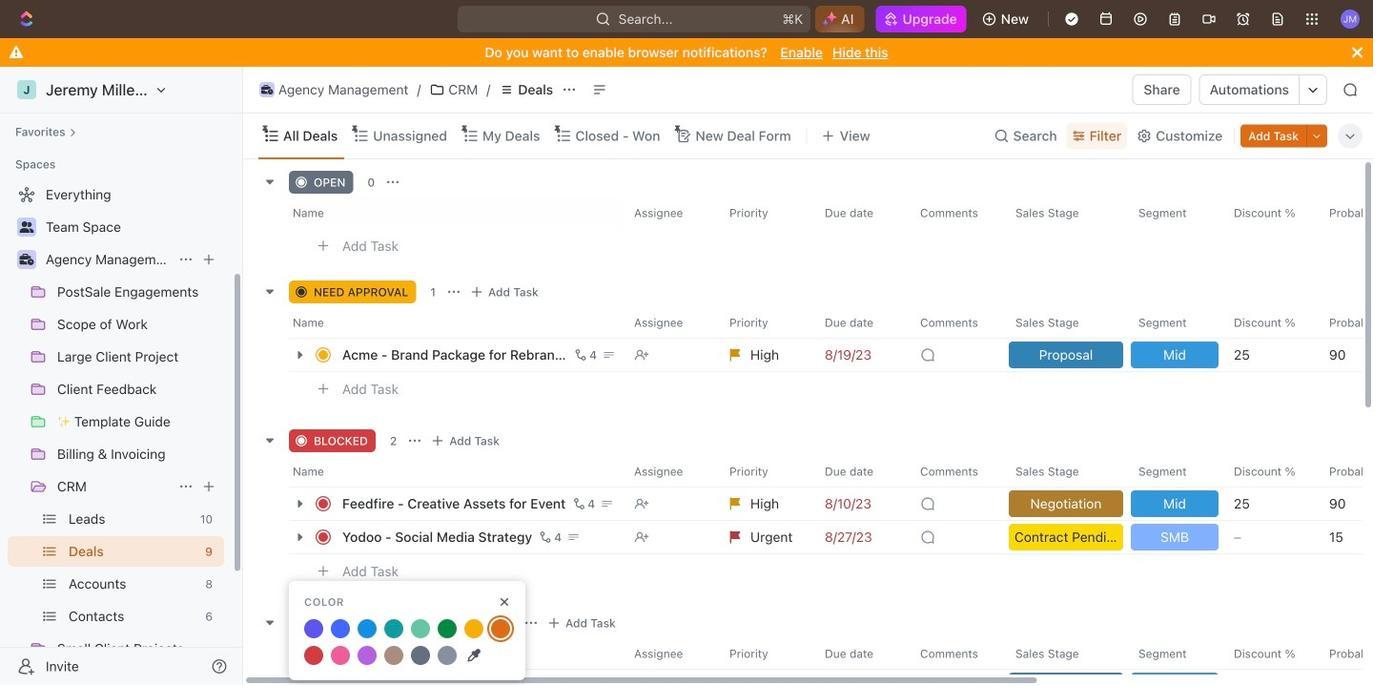 Task type: describe. For each thing, give the bounding box(es) containing it.
1 horizontal spatial business time image
[[261, 85, 273, 94]]

STATUS NAME field
[[297, 613, 465, 633]]



Task type: vqa. For each thing, say whether or not it's contained in the screenshot.
BUSINESS TIME ICON
yes



Task type: locate. For each thing, give the bounding box(es) containing it.
0 horizontal spatial business time image
[[20, 254, 34, 265]]

1 vertical spatial business time image
[[20, 254, 34, 265]]

sidebar navigation
[[0, 67, 243, 685]]

tree
[[8, 179, 224, 685]]

0 vertical spatial business time image
[[261, 85, 273, 94]]

business time image inside tree
[[20, 254, 34, 265]]

color options list
[[301, 615, 514, 669]]

business time image
[[261, 85, 273, 94], [20, 254, 34, 265]]

tree inside sidebar navigation
[[8, 179, 224, 685]]



